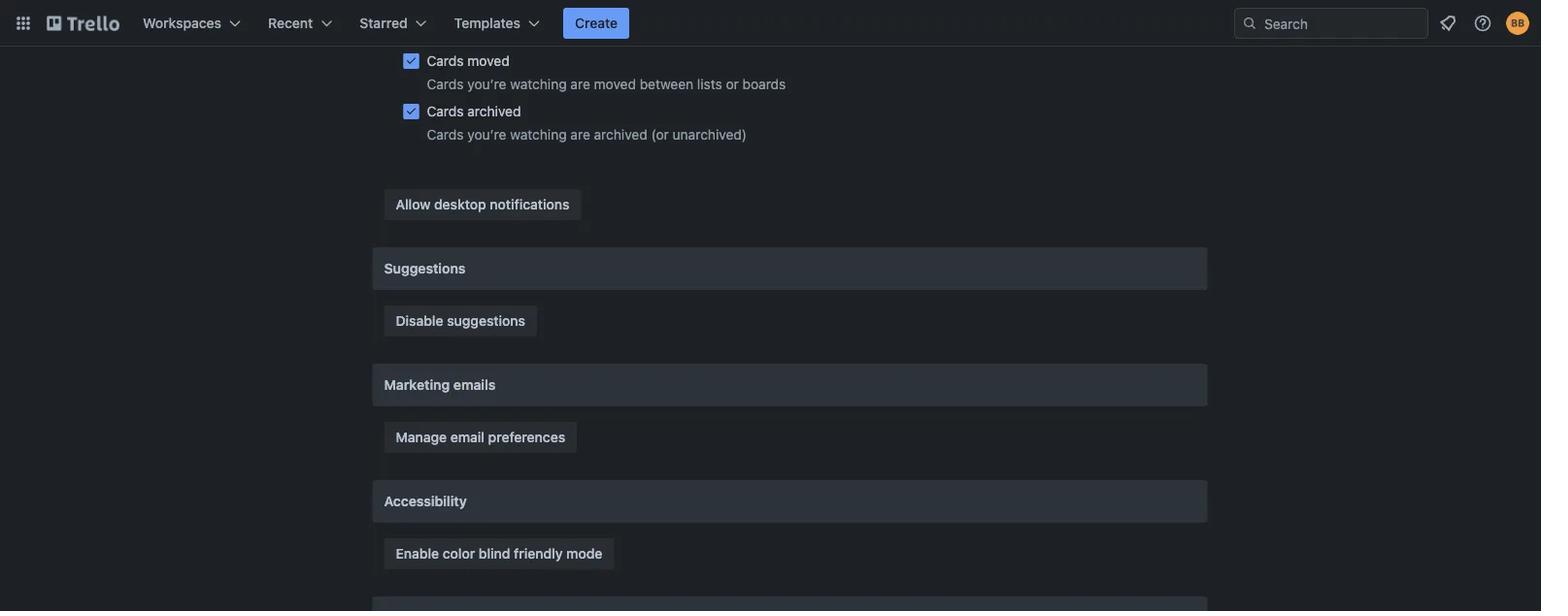 Task type: locate. For each thing, give the bounding box(es) containing it.
emails
[[453, 377, 496, 393]]

are down "cards you're watching are moved between lists or boards"
[[571, 127, 590, 143]]

2 you're from the top
[[467, 127, 506, 143]]

templates button
[[443, 8, 552, 39]]

0 vertical spatial moved
[[467, 53, 510, 69]]

watching for cards moved
[[510, 76, 567, 92]]

2 cards from the top
[[427, 76, 464, 92]]

allow
[[396, 197, 431, 213]]

1 vertical spatial archived
[[594, 127, 648, 143]]

2 are from the top
[[571, 127, 590, 143]]

cards for cards you're watching are moved between lists or boards
[[427, 76, 464, 92]]

moved
[[467, 53, 510, 69], [594, 76, 636, 92]]

manage email preferences link
[[384, 422, 577, 454]]

1 you're from the top
[[467, 76, 506, 92]]

1 are from the top
[[571, 76, 590, 92]]

lists
[[697, 76, 722, 92]]

you're for moved
[[467, 76, 506, 92]]

watching down cards archived
[[510, 127, 567, 143]]

preferences
[[488, 430, 565, 446]]

you're down cards archived
[[467, 127, 506, 143]]

1 horizontal spatial moved
[[594, 76, 636, 92]]

0 vertical spatial watching
[[510, 76, 567, 92]]

are for moved
[[571, 76, 590, 92]]

Search field
[[1258, 9, 1428, 38]]

1 vertical spatial watching
[[510, 127, 567, 143]]

disable suggestions link
[[384, 306, 537, 337]]

are
[[571, 76, 590, 92], [571, 127, 590, 143]]

archived down cards moved
[[467, 103, 521, 119]]

1 vertical spatial are
[[571, 127, 590, 143]]

moved left 'between'
[[594, 76, 636, 92]]

cards you're watching are moved between lists or boards
[[427, 76, 786, 92]]

you're down cards moved
[[467, 76, 506, 92]]

archived left the (or
[[594, 127, 648, 143]]

0 vertical spatial you're
[[467, 76, 506, 92]]

1 vertical spatial you're
[[467, 127, 506, 143]]

back to home image
[[47, 8, 119, 39]]

enable
[[396, 546, 439, 562]]

bob builder (bobbuilder40) image
[[1506, 12, 1530, 35]]

templates
[[454, 15, 521, 31]]

moved down templates
[[467, 53, 510, 69]]

email
[[450, 430, 485, 446]]

1 cards from the top
[[427, 53, 464, 69]]

watching
[[510, 76, 567, 92], [510, 127, 567, 143]]

suggestions
[[384, 261, 466, 277]]

search image
[[1242, 16, 1258, 31]]

allow desktop notifications
[[396, 197, 570, 213]]

disable suggestions
[[396, 313, 525, 329]]

1 horizontal spatial archived
[[594, 127, 648, 143]]

you're
[[467, 76, 506, 92], [467, 127, 506, 143]]

watching up cards you're watching are archived (or unarchived)
[[510, 76, 567, 92]]

are up cards you're watching are archived (or unarchived)
[[571, 76, 590, 92]]

0 vertical spatial archived
[[467, 103, 521, 119]]

3 cards from the top
[[427, 103, 464, 119]]

4 cards from the top
[[427, 127, 464, 143]]

cards
[[427, 53, 464, 69], [427, 76, 464, 92], [427, 103, 464, 119], [427, 127, 464, 143]]

cards for cards you're watching are archived (or unarchived)
[[427, 127, 464, 143]]

enable color blind friendly mode
[[396, 546, 603, 562]]

manage
[[396, 430, 447, 446]]

2 watching from the top
[[510, 127, 567, 143]]

1 watching from the top
[[510, 76, 567, 92]]

open information menu image
[[1473, 14, 1493, 33]]

between
[[640, 76, 694, 92]]

starred
[[360, 15, 408, 31]]

blind
[[479, 546, 510, 562]]

0 vertical spatial are
[[571, 76, 590, 92]]

0 horizontal spatial archived
[[467, 103, 521, 119]]

archived
[[467, 103, 521, 119], [594, 127, 648, 143]]

desktop
[[434, 197, 486, 213]]



Task type: describe. For each thing, give the bounding box(es) containing it.
manage email preferences
[[396, 430, 565, 446]]

unarchived)
[[673, 127, 747, 143]]

marketing emails
[[384, 377, 496, 393]]

friendly
[[514, 546, 563, 562]]

allow desktop notifications link
[[384, 189, 581, 220]]

workspaces
[[143, 15, 221, 31]]

enable color blind friendly mode link
[[384, 539, 614, 570]]

cards for cards archived
[[427, 103, 464, 119]]

are for archived
[[571, 127, 590, 143]]

mode
[[566, 546, 603, 562]]

create button
[[563, 8, 629, 39]]

marketing
[[384, 377, 450, 393]]

accessibility
[[384, 494, 467, 510]]

suggestions
[[447, 313, 525, 329]]

cards for cards moved
[[427, 53, 464, 69]]

cards moved
[[427, 53, 510, 69]]

starred button
[[348, 8, 439, 39]]

primary element
[[0, 0, 1541, 47]]

workspaces button
[[131, 8, 253, 39]]

boards
[[743, 76, 786, 92]]

1 vertical spatial moved
[[594, 76, 636, 92]]

cards you're watching are archived (or unarchived)
[[427, 127, 747, 143]]

recent button
[[256, 8, 344, 39]]

0 horizontal spatial moved
[[467, 53, 510, 69]]

0 notifications image
[[1436, 12, 1460, 35]]

disable
[[396, 313, 443, 329]]

you're for archived
[[467, 127, 506, 143]]

watching for cards archived
[[510, 127, 567, 143]]

create
[[575, 15, 618, 31]]

notifications
[[490, 197, 570, 213]]

color
[[443, 546, 475, 562]]

(or
[[651, 127, 669, 143]]

or
[[726, 76, 739, 92]]

cards archived
[[427, 103, 521, 119]]

recent
[[268, 15, 313, 31]]



Task type: vqa. For each thing, say whether or not it's contained in the screenshot.
you're
yes



